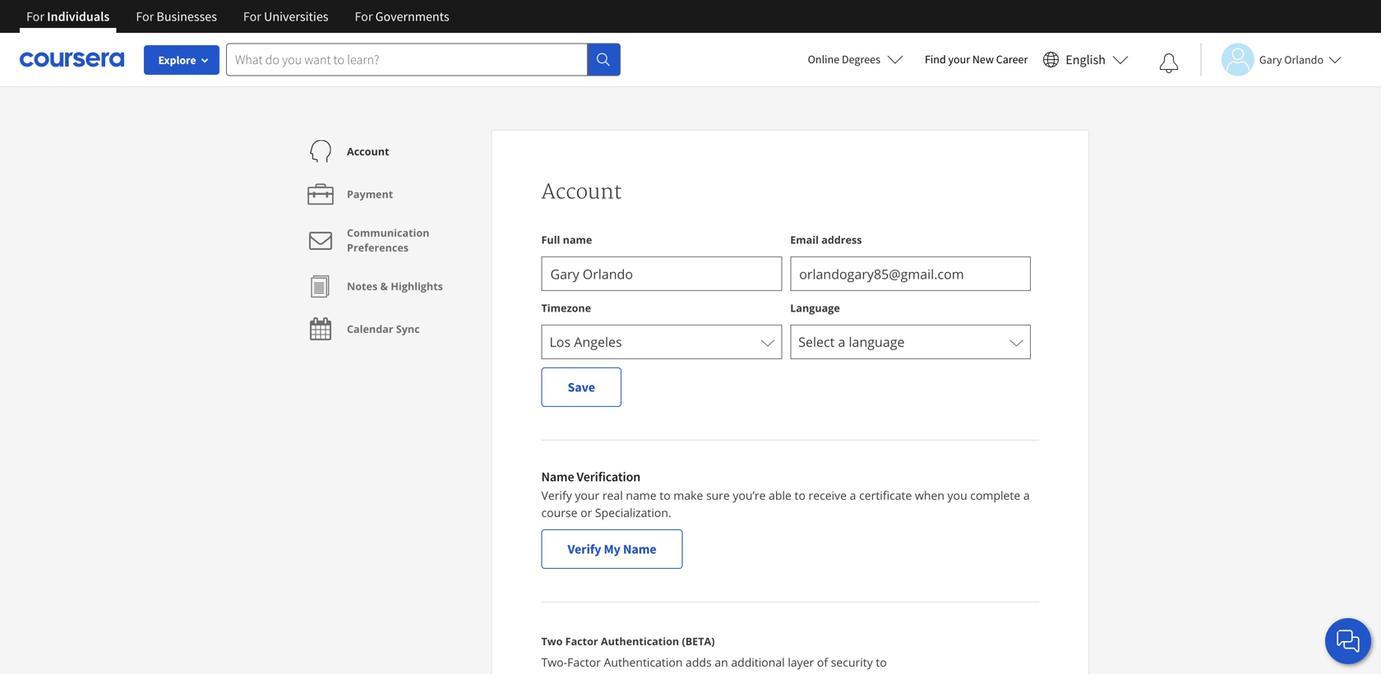Task type: vqa. For each thing, say whether or not it's contained in the screenshot.
Preferences
yes



Task type: describe. For each thing, give the bounding box(es) containing it.
security
[[831, 654, 873, 670]]

timezone
[[541, 301, 591, 315]]

calendar sync
[[347, 322, 420, 336]]

payment
[[347, 187, 393, 201]]

your inside two factor authentication (beta) two-factor authentication adds an additional layer of                 security to your coursera account. each time you log in to coursera,                 you will b
[[541, 672, 566, 674]]

1 vertical spatial authentication
[[604, 654, 683, 670]]

notes & highlights link
[[304, 265, 443, 307]]

1 a from the left
[[850, 488, 856, 503]]

calendar
[[347, 322, 393, 336]]

receive
[[809, 488, 847, 503]]

2 horizontal spatial your
[[948, 52, 970, 67]]

highlights
[[391, 279, 443, 293]]

0 vertical spatial name
[[563, 233, 592, 247]]

coursera,
[[794, 672, 846, 674]]

gary orlando button
[[1200, 43, 1342, 76]]

sure
[[706, 488, 730, 503]]

banner navigation
[[13, 0, 463, 33]]

find your new career link
[[917, 49, 1036, 70]]

for governments
[[355, 8, 449, 25]]

(beta)
[[682, 634, 715, 648]]

address
[[821, 233, 862, 247]]

2 a from the left
[[1023, 488, 1030, 503]]

1 vertical spatial name
[[623, 541, 656, 557]]

1 vertical spatial factor
[[567, 654, 601, 670]]

communication preferences
[[347, 226, 430, 254]]

name inside name verification verify your real name to make sure you're able to receive a certificate when you complete a course or specialization.
[[541, 469, 574, 485]]

adds
[[686, 654, 712, 670]]

find
[[925, 52, 946, 67]]

online degrees button
[[795, 41, 917, 77]]

Full name text field
[[541, 256, 782, 291]]

you're
[[733, 488, 766, 503]]

save
[[568, 379, 595, 395]]

coursera
[[569, 672, 618, 674]]

individuals
[[47, 8, 110, 25]]

an
[[715, 654, 728, 670]]

1 vertical spatial verify
[[568, 541, 601, 557]]

verify inside name verification verify your real name to make sure you're able to receive a certificate when you complete a course or specialization.
[[541, 488, 572, 503]]

two
[[541, 634, 563, 648]]

0 vertical spatial factor
[[565, 634, 598, 648]]

for for governments
[[355, 8, 373, 25]]

Email address text field
[[790, 256, 1031, 291]]

explore button
[[144, 45, 220, 75]]

to right in
[[780, 672, 791, 674]]

notes
[[347, 279, 378, 293]]

for for universities
[[243, 8, 261, 25]]

coursera image
[[20, 46, 124, 73]]

email
[[790, 233, 819, 247]]

to up will
[[876, 654, 887, 670]]

layer
[[788, 654, 814, 670]]

english
[[1066, 51, 1106, 68]]

communication preferences link
[[304, 215, 479, 265]]

full
[[541, 233, 560, 247]]

real
[[602, 488, 623, 503]]

preferences
[[347, 240, 409, 254]]

account link
[[304, 130, 389, 173]]

to right able
[[795, 488, 806, 503]]



Task type: locate. For each thing, give the bounding box(es) containing it.
to
[[660, 488, 671, 503], [795, 488, 806, 503], [876, 654, 887, 670], [780, 672, 791, 674]]

you inside name verification verify your real name to make sure you're able to receive a certificate when you complete a course or specialization.
[[948, 488, 967, 503]]

4 for from the left
[[355, 8, 373, 25]]

1 horizontal spatial a
[[1023, 488, 1030, 503]]

verify my name
[[568, 541, 656, 557]]

What do you want to learn? text field
[[226, 43, 588, 76]]

chat with us image
[[1335, 628, 1361, 654]]

will
[[871, 672, 889, 674]]

time
[[698, 672, 722, 674]]

find your new career
[[925, 52, 1028, 67]]

for left individuals
[[26, 8, 44, 25]]

2 for from the left
[[136, 8, 154, 25]]

&
[[380, 279, 388, 293]]

account
[[347, 144, 389, 158], [541, 180, 622, 205]]

able
[[769, 488, 792, 503]]

when
[[915, 488, 945, 503]]

degrees
[[842, 52, 880, 67]]

course
[[541, 505, 577, 520]]

gary
[[1259, 52, 1282, 67]]

name right my
[[623, 541, 656, 557]]

name inside name verification verify your real name to make sure you're able to receive a certificate when you complete a course or specialization.
[[626, 488, 657, 503]]

your down two-
[[541, 672, 566, 674]]

1 horizontal spatial account
[[541, 180, 622, 205]]

1 vertical spatial account
[[541, 180, 622, 205]]

in
[[767, 672, 777, 674]]

your right find
[[948, 52, 970, 67]]

verification
[[577, 469, 641, 485]]

name up the specialization.
[[626, 488, 657, 503]]

communication
[[347, 226, 430, 240]]

explore
[[158, 53, 196, 67]]

log
[[748, 672, 764, 674]]

payment link
[[304, 173, 393, 215]]

new
[[972, 52, 994, 67]]

verify left my
[[568, 541, 601, 557]]

you
[[948, 488, 967, 503], [725, 672, 745, 674], [849, 672, 868, 674]]

authentication
[[601, 634, 679, 648], [604, 654, 683, 670]]

for for individuals
[[26, 8, 44, 25]]

for individuals
[[26, 8, 110, 25]]

for for businesses
[[136, 8, 154, 25]]

factor
[[565, 634, 598, 648], [567, 654, 601, 670]]

a right receive
[[850, 488, 856, 503]]

you down an
[[725, 672, 745, 674]]

businesses
[[157, 8, 217, 25]]

my
[[604, 541, 621, 557]]

show notifications image
[[1159, 53, 1179, 73]]

0 vertical spatial name
[[541, 469, 574, 485]]

english button
[[1036, 33, 1135, 86]]

account up full name
[[541, 180, 622, 205]]

email address
[[790, 233, 862, 247]]

0 vertical spatial your
[[948, 52, 970, 67]]

0 horizontal spatial account
[[347, 144, 389, 158]]

0 horizontal spatial a
[[850, 488, 856, 503]]

universities
[[264, 8, 328, 25]]

orlando
[[1284, 52, 1324, 67]]

1 horizontal spatial your
[[575, 488, 599, 503]]

account element
[[292, 130, 491, 350]]

0 vertical spatial authentication
[[601, 634, 679, 648]]

additional
[[731, 654, 785, 670]]

a
[[850, 488, 856, 503], [1023, 488, 1030, 503]]

you right when
[[948, 488, 967, 503]]

complete
[[970, 488, 1020, 503]]

certificate
[[859, 488, 912, 503]]

name verification verify your real name to make sure you're able to receive a certificate when you complete a course or specialization.
[[541, 469, 1030, 520]]

0 horizontal spatial you
[[725, 672, 745, 674]]

or
[[580, 505, 592, 520]]

your
[[948, 52, 970, 67], [575, 488, 599, 503], [541, 672, 566, 674]]

1 vertical spatial your
[[575, 488, 599, 503]]

factor up "coursera"
[[567, 654, 601, 670]]

1 horizontal spatial name
[[623, 541, 656, 557]]

factor right two
[[565, 634, 598, 648]]

save button
[[541, 367, 621, 407]]

full name
[[541, 233, 592, 247]]

3 for from the left
[[243, 8, 261, 25]]

each
[[669, 672, 695, 674]]

career
[[996, 52, 1028, 67]]

1 horizontal spatial name
[[626, 488, 657, 503]]

to left make
[[660, 488, 671, 503]]

for universities
[[243, 8, 328, 25]]

0 horizontal spatial name
[[541, 469, 574, 485]]

verify up course
[[541, 488, 572, 503]]

governments
[[375, 8, 449, 25]]

your inside name verification verify your real name to make sure you're able to receive a certificate when you complete a course or specialization.
[[575, 488, 599, 503]]

for left the universities
[[243, 8, 261, 25]]

2 vertical spatial your
[[541, 672, 566, 674]]

online
[[808, 52, 840, 67]]

name
[[563, 233, 592, 247], [626, 488, 657, 503]]

language
[[790, 301, 840, 315]]

for businesses
[[136, 8, 217, 25]]

name up course
[[541, 469, 574, 485]]

your up or
[[575, 488, 599, 503]]

0 horizontal spatial name
[[563, 233, 592, 247]]

notes & highlights
[[347, 279, 443, 293]]

account.
[[621, 672, 666, 674]]

calendar sync link
[[304, 307, 420, 350]]

verify my name link
[[541, 529, 683, 569]]

a right the complete in the bottom right of the page
[[1023, 488, 1030, 503]]

gary orlando
[[1259, 52, 1324, 67]]

1 vertical spatial name
[[626, 488, 657, 503]]

2 horizontal spatial you
[[948, 488, 967, 503]]

1 for from the left
[[26, 8, 44, 25]]

of
[[817, 654, 828, 670]]

0 vertical spatial verify
[[541, 488, 572, 503]]

name
[[541, 469, 574, 485], [623, 541, 656, 557]]

0 vertical spatial account
[[347, 144, 389, 158]]

sync
[[396, 322, 420, 336]]

for
[[26, 8, 44, 25], [136, 8, 154, 25], [243, 8, 261, 25], [355, 8, 373, 25]]

account up the payment
[[347, 144, 389, 158]]

for left governments
[[355, 8, 373, 25]]

0 horizontal spatial your
[[541, 672, 566, 674]]

specialization.
[[595, 505, 671, 520]]

online degrees
[[808, 52, 880, 67]]

two-
[[541, 654, 567, 670]]

1 horizontal spatial you
[[849, 672, 868, 674]]

you down security
[[849, 672, 868, 674]]

None search field
[[226, 43, 621, 76]]

make
[[674, 488, 703, 503]]

name right full
[[563, 233, 592, 247]]

verify
[[541, 488, 572, 503], [568, 541, 601, 557]]

for left businesses
[[136, 8, 154, 25]]

two factor authentication (beta) two-factor authentication adds an additional layer of                 security to your coursera account. each time you log in to coursera,                 you will b
[[541, 634, 906, 674]]



